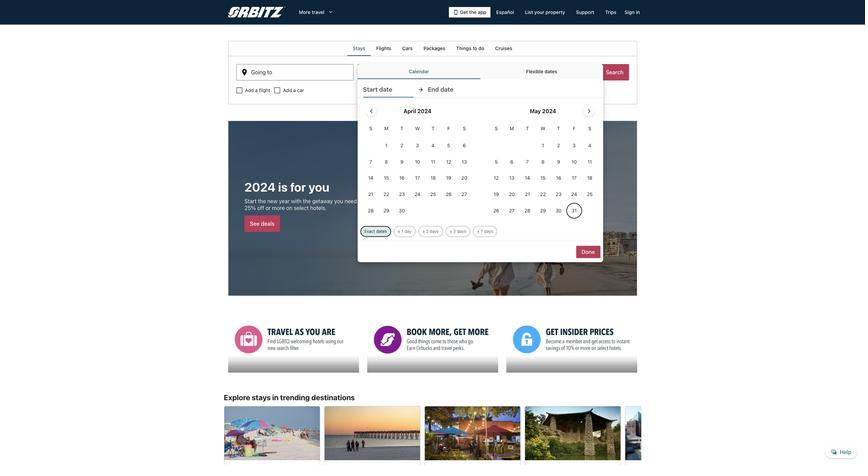 Task type: locate. For each thing, give the bounding box(es) containing it.
2 4 from the left
[[589, 143, 592, 148]]

more
[[272, 205, 285, 211]]

8 button
[[379, 154, 395, 170], [536, 154, 551, 170]]

2 29 from the left
[[541, 208, 546, 214]]

0 horizontal spatial 26 button
[[441, 187, 457, 202]]

0 horizontal spatial dates
[[377, 229, 387, 234]]

2 16 button from the left
[[551, 171, 567, 186]]

19 for the leftmost 19 button
[[447, 175, 452, 181]]

1 15 from the left
[[384, 175, 389, 181]]

day
[[405, 229, 412, 234]]

0 horizontal spatial 14
[[369, 175, 374, 181]]

orbitz logo image
[[228, 7, 286, 18]]

10 button inside may 2024 element
[[567, 154, 583, 170]]

0 horizontal spatial 20
[[462, 175, 468, 181]]

cars
[[403, 45, 413, 51]]

tab list containing stays
[[228, 41, 638, 56]]

1 28 from the left
[[368, 208, 374, 214]]

1 horizontal spatial 24 button
[[567, 187, 583, 202]]

1 f from the left
[[448, 126, 451, 131]]

3 button
[[410, 138, 426, 154], [567, 138, 583, 154]]

w for may
[[541, 126, 546, 131]]

0 vertical spatial you
[[309, 180, 330, 195]]

3 inside may 2024 element
[[573, 143, 576, 148]]

0 horizontal spatial 22
[[384, 192, 390, 197]]

on
[[286, 205, 293, 211]]

0 vertical spatial 19 button
[[441, 171, 457, 186]]

1 horizontal spatial 27 button
[[505, 203, 520, 219]]

1 horizontal spatial 13
[[510, 175, 515, 181]]

days left ± 7 days
[[458, 229, 467, 234]]

1 vertical spatial 20
[[509, 192, 515, 197]]

19 inside may 2024 element
[[494, 192, 499, 197]]

11 for first 11 button from right
[[588, 159, 593, 165]]

21
[[369, 192, 374, 197], [525, 192, 530, 197]]

1 inside april 2024 element
[[386, 143, 388, 148]]

0 vertical spatial 12 button
[[441, 154, 457, 170]]

2 f from the left
[[573, 126, 576, 131]]

18 button
[[426, 171, 441, 186], [583, 171, 598, 186]]

1 10 from the left
[[415, 159, 421, 165]]

2 14 from the left
[[525, 175, 531, 181]]

12
[[447, 159, 452, 165], [494, 175, 499, 181]]

start inside 'button'
[[363, 86, 378, 93]]

± for ± 3 days
[[450, 229, 453, 234]]

w down april 2024
[[416, 126, 420, 131]]

1 horizontal spatial 15
[[541, 175, 546, 181]]

1 horizontal spatial 4
[[589, 143, 592, 148]]

add left flight
[[245, 87, 254, 93]]

2024 right april
[[418, 108, 432, 114]]

add for add a car
[[283, 87, 292, 93]]

29 button left 31
[[536, 203, 551, 219]]

1 14 button from the left
[[363, 171, 379, 186]]

6
[[463, 143, 466, 148], [511, 159, 514, 165]]

24
[[415, 192, 421, 197], [572, 192, 578, 197]]

7 inside april 2024 element
[[370, 159, 372, 165]]

1 horizontal spatial 19
[[494, 192, 499, 197]]

4 for may 2024
[[589, 143, 592, 148]]

1 button for april
[[379, 138, 395, 154]]

2 21 from the left
[[525, 192, 530, 197]]

1 2 button from the left
[[395, 138, 410, 154]]

22 button inside may 2024 element
[[536, 187, 551, 202]]

1 21 from the left
[[369, 192, 374, 197]]

español
[[497, 9, 515, 15]]

0 horizontal spatial 10
[[415, 159, 421, 165]]

24 for first the 24 button
[[415, 192, 421, 197]]

2 18 from the left
[[588, 175, 593, 181]]

25
[[431, 192, 436, 197], [588, 192, 593, 197]]

0 horizontal spatial 14 button
[[363, 171, 379, 186]]

± for ± 2 days
[[423, 229, 425, 234]]

1 s from the left
[[370, 126, 373, 131]]

1 11 from the left
[[431, 159, 436, 165]]

opens in a new window image
[[228, 317, 234, 323], [367, 317, 373, 323]]

f inside april 2024 element
[[448, 126, 451, 131]]

31
[[572, 208, 577, 214]]

1 vertical spatial 13
[[510, 175, 515, 181]]

11 inside may 2024 element
[[588, 159, 593, 165]]

1 3 button from the left
[[410, 138, 426, 154]]

more travel
[[299, 9, 325, 15]]

1 29 from the left
[[384, 208, 390, 214]]

19 inside april 2024 element
[[447, 175, 452, 181]]

10 inside april 2024 element
[[415, 159, 421, 165]]

1 10 button from the left
[[410, 154, 426, 170]]

2 15 button from the left
[[536, 171, 551, 186]]

application inside '2024 is for you' main content
[[363, 103, 598, 219]]

1 8 from the left
[[385, 159, 388, 165]]

0 vertical spatial 27
[[462, 192, 468, 197]]

0 horizontal spatial m
[[385, 126, 389, 131]]

1 button for may
[[536, 138, 551, 154]]

0 horizontal spatial date
[[380, 86, 393, 93]]

17 inside may 2024 element
[[572, 175, 577, 181]]

application containing april 2024
[[363, 103, 598, 219]]

0 horizontal spatial the
[[258, 198, 266, 205]]

2 horizontal spatial 7
[[527, 159, 529, 165]]

30 inside may 2024 element
[[556, 208, 562, 214]]

w
[[416, 126, 420, 131], [541, 126, 546, 131]]

1 4 from the left
[[432, 143, 435, 148]]

1 horizontal spatial a
[[294, 87, 296, 93]]

1 horizontal spatial days
[[458, 229, 467, 234]]

in inside dropdown button
[[637, 9, 641, 15]]

sign in button
[[623, 6, 643, 18]]

0 vertical spatial 26
[[446, 192, 452, 197]]

2 25 button from the left
[[583, 187, 598, 202]]

28 inside april 2024 element
[[368, 208, 374, 214]]

29 up 'exact dates'
[[384, 208, 390, 214]]

1 30 from the left
[[399, 208, 405, 214]]

with
[[291, 198, 302, 205]]

dates for flexible dates
[[545, 69, 558, 74]]

0 vertical spatial 13
[[462, 159, 467, 165]]

1 4 button from the left
[[426, 138, 441, 154]]

date inside 'button'
[[380, 86, 393, 93]]

1 horizontal spatial 26
[[494, 208, 500, 214]]

see deals link
[[245, 216, 280, 232]]

2024 right may
[[543, 108, 557, 114]]

29 button up 'exact dates'
[[379, 203, 395, 219]]

the for get
[[470, 9, 477, 15]]

w for april
[[416, 126, 420, 131]]

2 days from the left
[[458, 229, 467, 234]]

1 1 button from the left
[[379, 138, 395, 154]]

14 inside april 2024 element
[[369, 175, 374, 181]]

0 horizontal spatial 1 button
[[379, 138, 395, 154]]

start inside start the new year with the getaway you need and 25% off or more on select hotels.
[[245, 198, 257, 205]]

2 28 from the left
[[525, 208, 531, 214]]

2 horizontal spatial 2024
[[543, 108, 557, 114]]

m for april 2024
[[385, 126, 389, 131]]

± right ± 3 days at right
[[477, 229, 480, 234]]

0 vertical spatial tab list
[[228, 41, 638, 56]]

27 inside may 2024 element
[[510, 208, 515, 214]]

1 horizontal spatial 8 button
[[536, 154, 551, 170]]

things to do
[[457, 45, 485, 51]]

flexible
[[527, 69, 544, 74]]

1 horizontal spatial 25 button
[[583, 187, 598, 202]]

2 28 button from the left
[[520, 203, 536, 219]]

1 25 from the left
[[431, 192, 436, 197]]

get the app
[[460, 9, 487, 15]]

10 for 10 button within april 2024 element
[[415, 159, 421, 165]]

15 inside may 2024 element
[[541, 175, 546, 181]]

the inside 'link'
[[470, 9, 477, 15]]

2 24 button from the left
[[567, 187, 583, 202]]

w inside may 2024 element
[[541, 126, 546, 131]]

2 15 from the left
[[541, 175, 546, 181]]

0 horizontal spatial 2 button
[[395, 138, 410, 154]]

cruises
[[496, 45, 513, 51]]

f for may 2024
[[573, 126, 576, 131]]

8 inside april 2024 element
[[385, 159, 388, 165]]

23 button
[[395, 187, 410, 202], [551, 187, 567, 202]]

4 t from the left
[[558, 126, 561, 131]]

1 22 button from the left
[[379, 187, 395, 202]]

start up previous month icon
[[363, 86, 378, 93]]

cruises link
[[490, 41, 518, 56]]

29 for 2nd 29 "button"
[[541, 208, 546, 214]]

1 vertical spatial you
[[334, 198, 343, 205]]

2024 up new
[[245, 180, 276, 195]]

0 vertical spatial 6
[[463, 143, 466, 148]]

14 button
[[363, 171, 379, 186], [520, 171, 536, 186]]

add for add a flight
[[245, 87, 254, 93]]

1 vertical spatial 6 button
[[505, 154, 520, 170]]

1 horizontal spatial 1 button
[[536, 138, 551, 154]]

1 horizontal spatial 9 button
[[551, 154, 567, 170]]

1 horizontal spatial opens in a new window image
[[367, 317, 373, 323]]

2 button for may 2024
[[551, 138, 567, 154]]

6 inside may 2024 element
[[511, 159, 514, 165]]

1 18 from the left
[[431, 175, 436, 181]]

dates right exact
[[377, 229, 387, 234]]

0 vertical spatial 12
[[447, 159, 452, 165]]

1 horizontal spatial 22 button
[[536, 187, 551, 202]]

20 button
[[457, 171, 473, 186], [505, 187, 520, 202]]

19 for the bottom 19 button
[[494, 192, 499, 197]]

more
[[299, 9, 311, 15]]

5 inside may 2024 element
[[495, 159, 498, 165]]

w down may 2024
[[541, 126, 546, 131]]

f inside may 2024 element
[[573, 126, 576, 131]]

18 inside april 2024 element
[[431, 175, 436, 181]]

0 horizontal spatial 28 button
[[363, 203, 379, 219]]

2 9 button from the left
[[551, 154, 567, 170]]

1 horizontal spatial 5 button
[[489, 154, 505, 170]]

2 10 button from the left
[[567, 154, 583, 170]]

1 9 from the left
[[401, 159, 404, 165]]

0 horizontal spatial 30
[[399, 208, 405, 214]]

5 button
[[441, 138, 457, 154], [489, 154, 505, 170]]

the right get
[[470, 9, 477, 15]]

1 horizontal spatial 6 button
[[505, 154, 520, 170]]

29 inside april 2024 element
[[384, 208, 390, 214]]

date inside button
[[441, 86, 454, 93]]

m
[[385, 126, 389, 131], [510, 126, 514, 131]]

1 horizontal spatial 11 button
[[583, 154, 598, 170]]

1 30 button from the left
[[395, 203, 410, 219]]

a
[[255, 87, 258, 93], [294, 87, 296, 93]]

4
[[432, 143, 435, 148], [589, 143, 592, 148]]

s
[[370, 126, 373, 131], [463, 126, 466, 131], [495, 126, 498, 131], [589, 126, 592, 131]]

days for ± 7 days
[[485, 229, 494, 234]]

17
[[416, 175, 420, 181], [572, 175, 577, 181]]

30 left 31
[[556, 208, 562, 214]]

2 2 button from the left
[[551, 138, 567, 154]]

days
[[430, 229, 439, 234], [458, 229, 467, 234], [485, 229, 494, 234]]

25 button
[[426, 187, 441, 202], [583, 187, 598, 202]]

± right the ± 2 days
[[450, 229, 453, 234]]

14 inside may 2024 element
[[525, 175, 531, 181]]

29 button
[[379, 203, 395, 219], [536, 203, 551, 219]]

start up 25%
[[245, 198, 257, 205]]

1 horizontal spatial 7 button
[[520, 154, 536, 170]]

0 horizontal spatial 18
[[431, 175, 436, 181]]

15 button
[[379, 171, 395, 186], [536, 171, 551, 186]]

2 24 from the left
[[572, 192, 578, 197]]

0 horizontal spatial 8 button
[[379, 154, 395, 170]]

1 horizontal spatial add
[[283, 87, 292, 93]]

1 16 button from the left
[[395, 171, 410, 186]]

25 inside april 2024 element
[[431, 192, 436, 197]]

31 button
[[567, 203, 583, 219]]

9
[[401, 159, 404, 165], [558, 159, 561, 165]]

2 button for april 2024
[[395, 138, 410, 154]]

2 horizontal spatial 2
[[558, 143, 561, 148]]

add
[[245, 87, 254, 93], [283, 87, 292, 93]]

2 17 from the left
[[572, 175, 577, 181]]

18 inside may 2024 element
[[588, 175, 593, 181]]

6 inside april 2024 element
[[463, 143, 466, 148]]

1 16 from the left
[[400, 175, 405, 181]]

4 button for april 2024
[[426, 138, 441, 154]]

2024 for may 2024
[[543, 108, 557, 114]]

done button
[[577, 246, 601, 258]]

gulf shores showing general coastal views and a sandy beach as well as a small group of people image
[[224, 406, 320, 461]]

1 a from the left
[[255, 87, 258, 93]]

2 4 button from the left
[[583, 138, 598, 154]]

± left day
[[398, 229, 401, 234]]

10 button inside april 2024 element
[[410, 154, 426, 170]]

1 horizontal spatial 25
[[588, 192, 593, 197]]

± 3 days
[[450, 229, 467, 234]]

days left ± 3 days at right
[[430, 229, 439, 234]]

property
[[546, 9, 566, 15]]

2 9 from the left
[[558, 159, 561, 165]]

17 inside april 2024 element
[[416, 175, 420, 181]]

2 16 from the left
[[557, 175, 562, 181]]

10 button
[[410, 154, 426, 170], [567, 154, 583, 170]]

date
[[380, 86, 393, 93], [441, 86, 454, 93]]

a left car
[[294, 87, 296, 93]]

f
[[448, 126, 451, 131], [573, 126, 576, 131]]

0 horizontal spatial a
[[255, 87, 258, 93]]

1 horizontal spatial 6
[[511, 159, 514, 165]]

0 horizontal spatial 12
[[447, 159, 452, 165]]

1 horizontal spatial f
[[573, 126, 576, 131]]

1 horizontal spatial 26 button
[[489, 203, 505, 219]]

2 23 from the left
[[556, 192, 562, 197]]

15
[[384, 175, 389, 181], [541, 175, 546, 181]]

1 24 from the left
[[415, 192, 421, 197]]

29 left 31
[[541, 208, 546, 214]]

12 inside may 2024 element
[[494, 175, 499, 181]]

add left car
[[283, 87, 292, 93]]

3
[[416, 143, 419, 148], [573, 143, 576, 148], [454, 229, 456, 234]]

1 vertical spatial 12
[[494, 175, 499, 181]]

21 button
[[363, 187, 379, 202], [520, 187, 536, 202]]

2 horizontal spatial days
[[485, 229, 494, 234]]

1 22 from the left
[[384, 192, 390, 197]]

1 vertical spatial 27
[[510, 208, 515, 214]]

± right day
[[423, 229, 425, 234]]

7 for 7 'button' inside the may 2024 element
[[527, 159, 529, 165]]

30 for second the 30 button from the right
[[399, 208, 405, 214]]

is
[[278, 180, 288, 195]]

0 horizontal spatial 8
[[385, 159, 388, 165]]

26
[[446, 192, 452, 197], [494, 208, 500, 214]]

13 button
[[457, 154, 473, 170], [505, 171, 520, 186]]

3 button for may 2024
[[567, 138, 583, 154]]

1 18 button from the left
[[426, 171, 441, 186]]

3 inside april 2024 element
[[416, 143, 419, 148]]

1 7 button from the left
[[363, 154, 379, 170]]

1 vertical spatial dates
[[377, 229, 387, 234]]

4 for april 2024
[[432, 143, 435, 148]]

10 inside may 2024 element
[[572, 159, 577, 165]]

show next card image
[[638, 441, 646, 449]]

1 horizontal spatial 14
[[525, 175, 531, 181]]

tab list down 'do' at the right top
[[358, 64, 604, 79]]

date for start date
[[380, 86, 393, 93]]

end date button
[[428, 82, 479, 98]]

23 inside april 2024 element
[[399, 192, 405, 197]]

5 for left 5 button
[[448, 143, 451, 148]]

2 1 button from the left
[[536, 138, 551, 154]]

2 30 from the left
[[556, 208, 562, 214]]

1 14 from the left
[[369, 175, 374, 181]]

tab list
[[228, 41, 638, 56], [358, 64, 604, 79]]

in right sign
[[637, 9, 641, 15]]

april 2024 element
[[363, 125, 473, 219]]

18
[[431, 175, 436, 181], [588, 175, 593, 181]]

18 for second 18 button from right
[[431, 175, 436, 181]]

a left flight
[[255, 87, 258, 93]]

show previous card image
[[220, 441, 228, 449]]

0 horizontal spatial 12 button
[[441, 154, 457, 170]]

2 ± from the left
[[423, 229, 425, 234]]

0 horizontal spatial add
[[245, 87, 254, 93]]

5 inside april 2024 element
[[448, 143, 451, 148]]

11 inside april 2024 element
[[431, 159, 436, 165]]

1 horizontal spatial 28
[[525, 208, 531, 214]]

start
[[363, 86, 378, 93], [245, 198, 257, 205]]

1 horizontal spatial 29 button
[[536, 203, 551, 219]]

1 29 button from the left
[[379, 203, 395, 219]]

0 vertical spatial 20 button
[[457, 171, 473, 186]]

0 horizontal spatial w
[[416, 126, 420, 131]]

2 date from the left
[[441, 86, 454, 93]]

7 inside may 2024 element
[[527, 159, 529, 165]]

22 inside april 2024 element
[[384, 192, 390, 197]]

2 add from the left
[[283, 87, 292, 93]]

4 ± from the left
[[477, 229, 480, 234]]

1 horizontal spatial in
[[637, 9, 641, 15]]

0 horizontal spatial 1
[[386, 143, 388, 148]]

1 add from the left
[[245, 87, 254, 93]]

0 horizontal spatial 3 button
[[410, 138, 426, 154]]

you left need
[[334, 198, 343, 205]]

2 7 button from the left
[[520, 154, 536, 170]]

30 button left 31
[[551, 203, 567, 219]]

19
[[447, 175, 452, 181], [494, 192, 499, 197]]

0 horizontal spatial 23 button
[[395, 187, 410, 202]]

in right stays
[[273, 394, 279, 402]]

0 horizontal spatial 2
[[401, 143, 404, 148]]

2 22 from the left
[[541, 192, 546, 197]]

25%
[[245, 205, 256, 211]]

0 horizontal spatial start
[[245, 198, 257, 205]]

5
[[448, 143, 451, 148], [495, 159, 498, 165]]

1 inside may 2024 element
[[542, 143, 545, 148]]

3 for april 2024
[[416, 143, 419, 148]]

30 inside april 2024 element
[[399, 208, 405, 214]]

3 ± from the left
[[450, 229, 453, 234]]

0 horizontal spatial 16
[[400, 175, 405, 181]]

29 inside may 2024 element
[[541, 208, 546, 214]]

1 9 button from the left
[[395, 154, 410, 170]]

23 inside may 2024 element
[[556, 192, 562, 197]]

1 23 button from the left
[[395, 187, 410, 202]]

4 s from the left
[[589, 126, 592, 131]]

1 23 from the left
[[399, 192, 405, 197]]

m inside april 2024 element
[[385, 126, 389, 131]]

you
[[309, 180, 330, 195], [334, 198, 343, 205]]

0 horizontal spatial f
[[448, 126, 451, 131]]

exact
[[365, 229, 375, 234]]

5 for the bottom 5 button
[[495, 159, 498, 165]]

30 up ± 1 day
[[399, 208, 405, 214]]

1 horizontal spatial 18
[[588, 175, 593, 181]]

dates right the flexible
[[545, 69, 558, 74]]

22 button inside april 2024 element
[[379, 187, 395, 202]]

w inside april 2024 element
[[416, 126, 420, 131]]

30 button up ± 1 day
[[395, 203, 410, 219]]

1 horizontal spatial 13 button
[[505, 171, 520, 186]]

tab list up calendar
[[228, 41, 638, 56]]

2 w from the left
[[541, 126, 546, 131]]

2 11 from the left
[[588, 159, 593, 165]]

1 button
[[379, 138, 395, 154], [536, 138, 551, 154]]

2 for april 2024
[[401, 143, 404, 148]]

1 horizontal spatial 21
[[525, 192, 530, 197]]

1 horizontal spatial 27
[[510, 208, 515, 214]]

17 button
[[410, 171, 426, 186], [567, 171, 583, 186]]

days right ± 3 days at right
[[485, 229, 494, 234]]

0 horizontal spatial 21 button
[[363, 187, 379, 202]]

1 date from the left
[[380, 86, 393, 93]]

1 ± from the left
[[398, 229, 401, 234]]

the up off
[[258, 198, 266, 205]]

you up getaway
[[309, 180, 330, 195]]

2 11 button from the left
[[583, 154, 598, 170]]

1 horizontal spatial 3 button
[[567, 138, 583, 154]]

2 22 button from the left
[[536, 187, 551, 202]]

2 25 from the left
[[588, 192, 593, 197]]

1 17 from the left
[[416, 175, 420, 181]]

you inside start the new year with the getaway you need and 25% off or more on select hotels.
[[334, 198, 343, 205]]

13
[[462, 159, 467, 165], [510, 175, 515, 181]]

17 for second 17 button from left
[[572, 175, 577, 181]]

0 horizontal spatial 9 button
[[395, 154, 410, 170]]

1 horizontal spatial 30
[[556, 208, 562, 214]]

1 m from the left
[[385, 126, 389, 131]]

1 horizontal spatial 3
[[454, 229, 456, 234]]

1 horizontal spatial m
[[510, 126, 514, 131]]

end
[[428, 86, 439, 93]]

1 vertical spatial 12 button
[[489, 171, 505, 186]]

22 inside may 2024 element
[[541, 192, 546, 197]]

1 horizontal spatial start
[[363, 86, 378, 93]]

0 horizontal spatial 17
[[416, 175, 420, 181]]

0 horizontal spatial 2024
[[245, 180, 276, 195]]

1 w from the left
[[416, 126, 420, 131]]

27 button
[[457, 187, 473, 202], [505, 203, 520, 219]]

m for may 2024
[[510, 126, 514, 131]]

14
[[369, 175, 374, 181], [525, 175, 531, 181]]

dates
[[545, 69, 558, 74], [377, 229, 387, 234]]

20
[[462, 175, 468, 181], [509, 192, 515, 197]]

the up select
[[303, 198, 311, 205]]

sign in
[[625, 9, 641, 15]]

in inside '2024 is for you' main content
[[273, 394, 279, 402]]

2 a from the left
[[294, 87, 296, 93]]

0 horizontal spatial 20 button
[[457, 171, 473, 186]]

1 vertical spatial 19
[[494, 192, 499, 197]]

application
[[363, 103, 598, 219]]

1 vertical spatial 26
[[494, 208, 500, 214]]



Task type: describe. For each thing, give the bounding box(es) containing it.
1 15 button from the left
[[379, 171, 395, 186]]

27 button inside april 2024 element
[[457, 187, 473, 202]]

1 vertical spatial 20 button
[[505, 187, 520, 202]]

previous month image
[[368, 107, 376, 115]]

30 for first the 30 button from the right
[[556, 208, 562, 214]]

± 2 days
[[423, 229, 439, 234]]

f for april 2024
[[448, 126, 451, 131]]

2 8 button from the left
[[536, 154, 551, 170]]

flexible dates link
[[481, 64, 604, 79]]

13 button inside may 2024 element
[[505, 171, 520, 186]]

packages link
[[419, 41, 451, 56]]

start date button
[[363, 82, 414, 98]]

may 2024 element
[[489, 125, 598, 219]]

may
[[530, 108, 541, 114]]

1 horizontal spatial 7
[[481, 229, 484, 234]]

12 button inside may 2024 element
[[489, 171, 505, 186]]

1 24 button from the left
[[410, 187, 426, 202]]

stays
[[353, 45, 366, 51]]

and
[[359, 198, 368, 205]]

a for car
[[294, 87, 296, 93]]

18 for first 18 button from the right
[[588, 175, 593, 181]]

need
[[345, 198, 357, 205]]

1 vertical spatial 5 button
[[489, 154, 505, 170]]

1 vertical spatial 19 button
[[489, 187, 505, 202]]

next month image
[[586, 107, 594, 115]]

for
[[290, 180, 306, 195]]

may 2024
[[530, 108, 557, 114]]

1 opens in a new window image from the left
[[228, 317, 234, 323]]

start for start the new year with the getaway you need and 25% off or more on select hotels.
[[245, 198, 257, 205]]

search button
[[601, 64, 630, 81]]

directional image
[[418, 87, 424, 93]]

car
[[297, 87, 304, 93]]

trips link
[[600, 6, 623, 18]]

opens in a new window image
[[506, 317, 513, 323]]

1 for may
[[542, 143, 545, 148]]

12 inside april 2024 element
[[447, 159, 452, 165]]

year
[[279, 198, 290, 205]]

packages
[[424, 45, 446, 51]]

travel sale activities deals image
[[228, 121, 638, 296]]

0 horizontal spatial 19 button
[[441, 171, 457, 186]]

things to do link
[[451, 41, 490, 56]]

26 inside may 2024 element
[[494, 208, 500, 214]]

1 vertical spatial 27 button
[[505, 203, 520, 219]]

travel
[[312, 9, 325, 15]]

26 inside april 2024 element
[[446, 192, 452, 197]]

add a car
[[283, 87, 304, 93]]

april
[[404, 108, 417, 114]]

1 horizontal spatial 2
[[427, 229, 429, 234]]

exact dates
[[365, 229, 387, 234]]

select
[[294, 205, 309, 211]]

2 21 button from the left
[[520, 187, 536, 202]]

done
[[582, 249, 595, 255]]

trending
[[280, 394, 310, 402]]

6 for leftmost 6 "button"
[[463, 143, 466, 148]]

explore
[[224, 394, 250, 402]]

0 vertical spatial 20
[[462, 175, 468, 181]]

1 horizontal spatial 20
[[509, 192, 515, 197]]

explore stays in trending destinations
[[224, 394, 355, 402]]

calendar link
[[358, 64, 481, 79]]

things
[[457, 45, 472, 51]]

calendar
[[409, 69, 430, 74]]

trips
[[606, 9, 617, 15]]

to
[[473, 45, 478, 51]]

13 button inside april 2024 element
[[457, 154, 473, 170]]

10 for 10 button within may 2024 element
[[572, 159, 577, 165]]

2 23 button from the left
[[551, 187, 567, 202]]

a for flight
[[255, 87, 258, 93]]

stays
[[252, 394, 271, 402]]

2 18 button from the left
[[583, 171, 598, 186]]

hotels.
[[310, 205, 327, 211]]

sign
[[625, 9, 635, 15]]

2 29 button from the left
[[536, 203, 551, 219]]

3 t from the left
[[526, 126, 529, 131]]

cars link
[[397, 41, 419, 56]]

7 button inside april 2024 element
[[363, 154, 379, 170]]

21 inside may 2024 element
[[525, 192, 530, 197]]

list your property
[[525, 9, 566, 15]]

0 horizontal spatial 6 button
[[457, 138, 473, 154]]

± for ± 1 day
[[398, 229, 401, 234]]

1 17 button from the left
[[410, 171, 426, 186]]

7 button inside may 2024 element
[[520, 154, 536, 170]]

4 button for may 2024
[[583, 138, 598, 154]]

12 button inside april 2024 element
[[441, 154, 457, 170]]

tab list containing calendar
[[358, 64, 604, 79]]

see
[[250, 221, 260, 227]]

or
[[266, 205, 271, 211]]

2024 is for you
[[245, 180, 330, 195]]

25 inside may 2024 element
[[588, 192, 593, 197]]

deals
[[261, 221, 275, 227]]

1 t from the left
[[401, 126, 404, 131]]

support
[[577, 9, 595, 15]]

24 for second the 24 button from the left
[[572, 192, 578, 197]]

flights link
[[371, 41, 397, 56]]

3 s from the left
[[495, 126, 498, 131]]

get
[[460, 9, 468, 15]]

your
[[535, 9, 545, 15]]

21 inside april 2024 element
[[369, 192, 374, 197]]

0 horizontal spatial 5 button
[[441, 138, 457, 154]]

1 25 button from the left
[[426, 187, 441, 202]]

1 horizontal spatial the
[[303, 198, 311, 205]]

1 horizontal spatial 1
[[402, 229, 404, 234]]

1 11 button from the left
[[426, 154, 441, 170]]

date for end date
[[441, 86, 454, 93]]

± 1 day
[[398, 229, 412, 234]]

stays link
[[348, 41, 371, 56]]

download the app button image
[[454, 10, 459, 15]]

list
[[525, 9, 534, 15]]

april 2024
[[404, 108, 432, 114]]

16 inside may 2024 element
[[557, 175, 562, 181]]

1 21 button from the left
[[363, 187, 379, 202]]

7 for 7 'button' within the april 2024 element
[[370, 159, 372, 165]]

1 28 button from the left
[[363, 203, 379, 219]]

1 for april
[[386, 143, 388, 148]]

29 for second 29 "button" from the right
[[384, 208, 390, 214]]

2024 is for you main content
[[0, 41, 866, 466]]

28 inside may 2024 element
[[525, 208, 531, 214]]

start for start date
[[363, 86, 378, 93]]

± 7 days
[[477, 229, 494, 234]]

2 for may 2024
[[558, 143, 561, 148]]

27 inside april 2024 element
[[462, 192, 468, 197]]

pensacola beach which includes a beach, a sunset and general coastal views image
[[324, 406, 421, 461]]

flexible dates
[[527, 69, 558, 74]]

chattanooga which includes modern architecture, a fountain and a river or creek image
[[626, 406, 722, 461]]

2 14 button from the left
[[520, 171, 536, 186]]

2 s from the left
[[463, 126, 466, 131]]

start date
[[363, 86, 393, 93]]

13 inside may 2024 element
[[510, 175, 515, 181]]

2 17 button from the left
[[567, 171, 583, 186]]

3 for may 2024
[[573, 143, 576, 148]]

destinations
[[312, 394, 355, 402]]

6 for the bottom 6 "button"
[[511, 159, 514, 165]]

off
[[257, 205, 264, 211]]

1 8 button from the left
[[379, 154, 395, 170]]

see deals
[[250, 221, 275, 227]]

3 button for april 2024
[[410, 138, 426, 154]]

16 inside april 2024 element
[[400, 175, 405, 181]]

getaway
[[312, 198, 333, 205]]

days for ± 3 days
[[458, 229, 467, 234]]

español button
[[491, 6, 520, 18]]

17 for 1st 17 button from left
[[416, 175, 420, 181]]

japanese tea gardens featuring a garden and a pond image
[[525, 406, 621, 461]]

2 opens in a new window image from the left
[[367, 317, 373, 323]]

flights
[[377, 45, 392, 51]]

flight
[[259, 87, 270, 93]]

add a flight
[[245, 87, 270, 93]]

the for start
[[258, 198, 266, 205]]

app
[[478, 9, 487, 15]]

search
[[606, 69, 624, 75]]

end date
[[428, 86, 454, 93]]

lafayette showing a bar and night scenes as well as a small group of people image
[[425, 406, 521, 461]]

8 inside may 2024 element
[[542, 159, 545, 165]]

15 inside april 2024 element
[[384, 175, 389, 181]]

13 inside april 2024 element
[[462, 159, 467, 165]]

start the new year with the getaway you need and 25% off or more on select hotels.
[[245, 198, 368, 211]]

± for ± 7 days
[[477, 229, 480, 234]]

days for ± 2 days
[[430, 229, 439, 234]]

1 vertical spatial 26 button
[[489, 203, 505, 219]]

dates for exact dates
[[377, 229, 387, 234]]

2 30 button from the left
[[551, 203, 567, 219]]

9 inside april 2024 element
[[401, 159, 404, 165]]

11 for 2nd 11 button from right
[[431, 159, 436, 165]]

more travel button
[[294, 6, 340, 18]]

2 t from the left
[[432, 126, 435, 131]]

support link
[[571, 6, 600, 18]]

9 inside may 2024 element
[[558, 159, 561, 165]]

list your property link
[[520, 6, 571, 18]]

get the app link
[[449, 7, 491, 18]]

2024 for april 2024
[[418, 108, 432, 114]]

do
[[479, 45, 485, 51]]

new
[[267, 198, 278, 205]]



Task type: vqa. For each thing, say whether or not it's contained in the screenshot.


